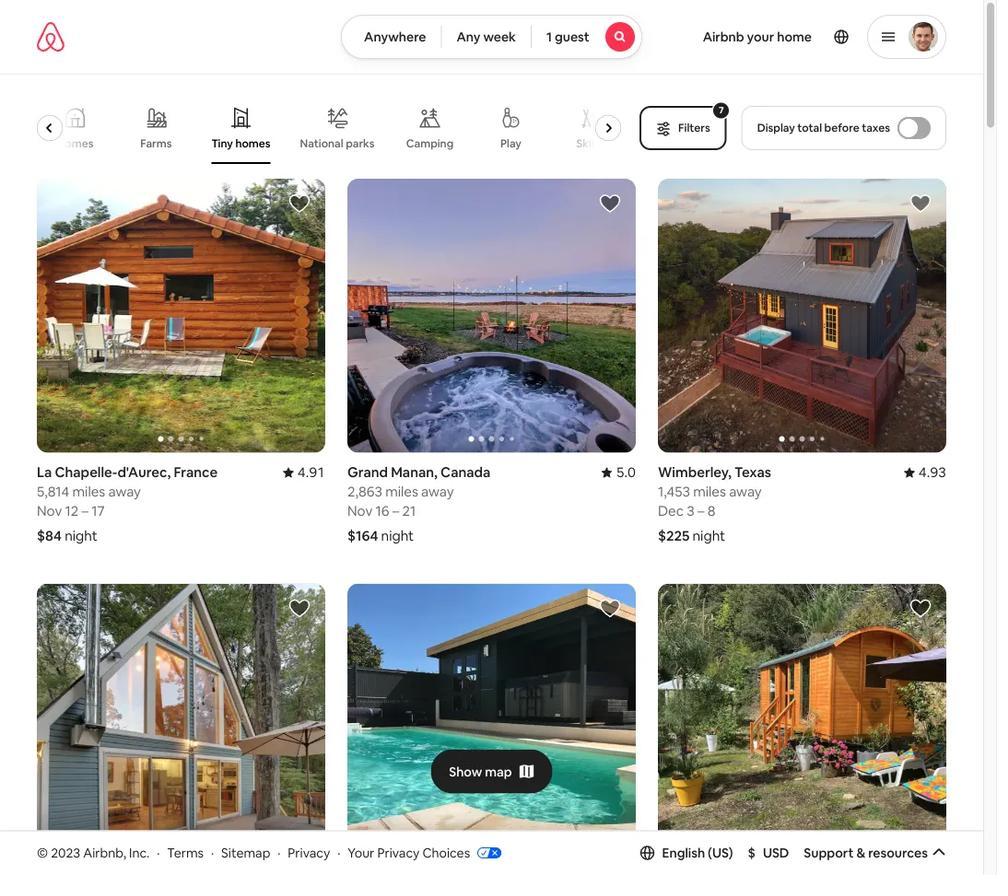 Task type: describe. For each thing, give the bounding box(es) containing it.
airbnb
[[703, 29, 745, 45]]

support & resources
[[804, 845, 928, 862]]

night inside la chapelle-d'aurec, france 5,814 miles away nov 12 – 17 $84 night
[[65, 527, 97, 545]]

parks
[[346, 136, 375, 151]]

before
[[825, 121, 860, 135]]

any week
[[457, 29, 516, 45]]

support
[[804, 845, 854, 862]]

la chapelle-d'aurec, france 5,814 miles away nov 12 – 17 $84 night
[[37, 464, 218, 545]]

21
[[403, 502, 416, 520]]

1 privacy from the left
[[288, 845, 330, 862]]

your
[[747, 29, 775, 45]]

away inside wimberley, texas 1,453 miles away dec 3 – 8 $225 night
[[729, 483, 762, 501]]

miles inside wimberley, texas 1,453 miles away dec 3 – 8 $225 night
[[694, 483, 726, 501]]

– inside la chapelle-d'aurec, france 5,814 miles away nov 12 – 17 $84 night
[[82, 502, 89, 520]]

nov inside grand manan, canada 2,863 miles away nov 16 – 21 $164 night
[[348, 502, 373, 520]]

1
[[547, 29, 552, 45]]

privacy link
[[288, 845, 330, 862]]

camping
[[407, 136, 454, 151]]

english
[[662, 845, 705, 862]]

national parks
[[301, 136, 375, 151]]

skiing
[[577, 136, 608, 151]]

terms link
[[167, 845, 204, 862]]

4.91 out of 5 average rating image
[[283, 464, 325, 482]]

manan,
[[391, 464, 438, 482]]

add to wishlist: front royal, virginia image
[[289, 598, 311, 620]]

add to wishlist: lunel, france image
[[599, 598, 621, 620]]

4.91
[[298, 464, 325, 482]]

filters
[[679, 121, 711, 135]]

domes
[[57, 136, 94, 151]]

4.93
[[919, 464, 947, 482]]

your privacy choices
[[348, 845, 470, 862]]

sitemap
[[221, 845, 270, 862]]

anywhere
[[364, 29, 426, 45]]

group containing national parks
[[37, 92, 629, 164]]

away inside grand manan, canada 2,863 miles away nov 16 – 21 $164 night
[[421, 483, 454, 501]]

english (us)
[[662, 845, 733, 862]]

miles inside la chapelle-d'aurec, france 5,814 miles away nov 12 – 17 $84 night
[[72, 483, 105, 501]]

add to wishlist: malarce-sur-la-thines, france image
[[910, 598, 932, 620]]

usd
[[763, 845, 790, 862]]

d'aurec,
[[117, 464, 171, 482]]

4 · from the left
[[338, 845, 341, 862]]

show map
[[449, 764, 512, 781]]

$225
[[658, 527, 690, 545]]

2 · from the left
[[211, 845, 214, 862]]

home
[[777, 29, 812, 45]]

grand manan, canada 2,863 miles away nov 16 – 21 $164 night
[[348, 464, 491, 545]]

chapelle-
[[55, 464, 117, 482]]

tiny homes
[[212, 136, 271, 151]]

airbnb your home
[[703, 29, 812, 45]]

terms · sitemap · privacy
[[167, 845, 330, 862]]

1,453
[[658, 483, 690, 501]]

sitemap link
[[221, 845, 270, 862]]

map
[[485, 764, 512, 781]]

©
[[37, 845, 48, 862]]

$ usd
[[748, 845, 790, 862]]

profile element
[[665, 0, 947, 74]]

3 · from the left
[[278, 845, 281, 862]]

miles inside grand manan, canada 2,863 miles away nov 16 – 21 $164 night
[[386, 483, 418, 501]]

any week button
[[441, 15, 532, 59]]

wimberley, texas 1,453 miles away dec 3 – 8 $225 night
[[658, 464, 772, 545]]

play
[[501, 136, 522, 151]]

homes
[[236, 136, 271, 151]]

your privacy choices link
[[348, 845, 502, 863]]

show
[[449, 764, 482, 781]]

5.0 out of 5 average rating image
[[602, 464, 636, 482]]

total
[[798, 121, 822, 135]]

1 guest
[[547, 29, 590, 45]]

night inside wimberley, texas 1,453 miles away dec 3 – 8 $225 night
[[693, 527, 726, 545]]

france
[[174, 464, 218, 482]]



Task type: locate. For each thing, give the bounding box(es) containing it.
miles up 21
[[386, 483, 418, 501]]

5.0
[[616, 464, 636, 482]]

0 horizontal spatial nov
[[37, 502, 62, 520]]

2023
[[51, 845, 80, 862]]

2 night from the left
[[381, 527, 414, 545]]

3 – from the left
[[698, 502, 705, 520]]

night down 12
[[65, 527, 97, 545]]

taxes
[[862, 121, 891, 135]]

2,863
[[348, 483, 382, 501]]

– right 3
[[698, 502, 705, 520]]

week
[[483, 29, 516, 45]]

anywhere button
[[341, 15, 442, 59]]

nov
[[37, 502, 62, 520], [348, 502, 373, 520]]

away
[[108, 483, 141, 501], [421, 483, 454, 501], [729, 483, 762, 501]]

16
[[376, 502, 390, 520]]

privacy left your
[[288, 845, 330, 862]]

none search field containing anywhere
[[341, 15, 642, 59]]

2 horizontal spatial away
[[729, 483, 762, 501]]

support & resources button
[[804, 845, 947, 862]]

0 horizontal spatial privacy
[[288, 845, 330, 862]]

2 miles from the left
[[386, 483, 418, 501]]

– left 21
[[393, 502, 400, 520]]

away down d'aurec,
[[108, 483, 141, 501]]

1 nov from the left
[[37, 502, 62, 520]]

privacy inside your privacy choices link
[[377, 845, 420, 862]]

tiny
[[212, 136, 234, 151]]

2 privacy from the left
[[377, 845, 420, 862]]

inc.
[[129, 845, 150, 862]]

grand
[[348, 464, 388, 482]]

·
[[157, 845, 160, 862], [211, 845, 214, 862], [278, 845, 281, 862], [338, 845, 341, 862]]

2 horizontal spatial night
[[693, 527, 726, 545]]

resources
[[869, 845, 928, 862]]

add to wishlist: wimberley, texas image
[[910, 193, 932, 215]]

night inside grand manan, canada 2,863 miles away nov 16 – 21 $164 night
[[381, 527, 414, 545]]

choices
[[423, 845, 470, 862]]

&
[[857, 845, 866, 862]]

– left 17
[[82, 502, 89, 520]]

national
[[301, 136, 344, 151]]

2 nov from the left
[[348, 502, 373, 520]]

filters button
[[640, 106, 727, 150]]

4.93 out of 5 average rating image
[[904, 464, 947, 482]]

– inside grand manan, canada 2,863 miles away nov 16 – 21 $164 night
[[393, 502, 400, 520]]

1 horizontal spatial night
[[381, 527, 414, 545]]

1 horizontal spatial privacy
[[377, 845, 420, 862]]

5,814
[[37, 483, 69, 501]]

· left privacy link
[[278, 845, 281, 862]]

miles
[[72, 483, 105, 501], [386, 483, 418, 501], [694, 483, 726, 501]]

english (us) button
[[640, 845, 733, 862]]

farms
[[141, 136, 172, 151]]

2 horizontal spatial –
[[698, 502, 705, 520]]

any
[[457, 29, 481, 45]]

nov inside la chapelle-d'aurec, france 5,814 miles away nov 12 – 17 $84 night
[[37, 502, 62, 520]]

group
[[37, 92, 629, 164], [37, 179, 325, 453], [348, 179, 636, 453], [658, 179, 947, 453], [37, 584, 325, 858], [348, 584, 636, 858], [658, 584, 947, 858]]

0 horizontal spatial miles
[[72, 483, 105, 501]]

la
[[37, 464, 52, 482]]

$164
[[348, 527, 378, 545]]

· right the terms
[[211, 845, 214, 862]]

away inside la chapelle-d'aurec, france 5,814 miles away nov 12 – 17 $84 night
[[108, 483, 141, 501]]

3 miles from the left
[[694, 483, 726, 501]]

© 2023 airbnb, inc. ·
[[37, 845, 160, 862]]

· right inc.
[[157, 845, 160, 862]]

display total before taxes button
[[742, 106, 947, 150]]

night down 21
[[381, 527, 414, 545]]

$
[[748, 845, 756, 862]]

1 horizontal spatial away
[[421, 483, 454, 501]]

night down 8
[[693, 527, 726, 545]]

– inside wimberley, texas 1,453 miles away dec 3 – 8 $225 night
[[698, 502, 705, 520]]

3
[[687, 502, 695, 520]]

nov down 2,863
[[348, 502, 373, 520]]

display
[[758, 121, 795, 135]]

2 away from the left
[[421, 483, 454, 501]]

guest
[[555, 29, 590, 45]]

2 – from the left
[[393, 502, 400, 520]]

nov down 5,814
[[37, 502, 62, 520]]

add to wishlist: la chapelle-d'aurec, france image
[[289, 193, 311, 215]]

privacy right your
[[377, 845, 420, 862]]

1 night from the left
[[65, 527, 97, 545]]

canada
[[441, 464, 491, 482]]

–
[[82, 502, 89, 520], [393, 502, 400, 520], [698, 502, 705, 520]]

$84
[[37, 527, 62, 545]]

None search field
[[341, 15, 642, 59]]

your
[[348, 845, 375, 862]]

3 away from the left
[[729, 483, 762, 501]]

0 horizontal spatial night
[[65, 527, 97, 545]]

wimberley,
[[658, 464, 732, 482]]

night
[[65, 527, 97, 545], [381, 527, 414, 545], [693, 527, 726, 545]]

8
[[708, 502, 716, 520]]

1 horizontal spatial nov
[[348, 502, 373, 520]]

12
[[65, 502, 79, 520]]

1 away from the left
[[108, 483, 141, 501]]

1 guest button
[[531, 15, 642, 59]]

3 night from the left
[[693, 527, 726, 545]]

show map button
[[431, 750, 553, 794]]

(us)
[[708, 845, 733, 862]]

· left your
[[338, 845, 341, 862]]

dec
[[658, 502, 684, 520]]

0 horizontal spatial away
[[108, 483, 141, 501]]

17
[[92, 502, 105, 520]]

2 horizontal spatial miles
[[694, 483, 726, 501]]

airbnb,
[[83, 845, 126, 862]]

privacy
[[288, 845, 330, 862], [377, 845, 420, 862]]

display total before taxes
[[758, 121, 891, 135]]

miles up 8
[[694, 483, 726, 501]]

1 horizontal spatial miles
[[386, 483, 418, 501]]

1 – from the left
[[82, 502, 89, 520]]

0 horizontal spatial –
[[82, 502, 89, 520]]

1 · from the left
[[157, 845, 160, 862]]

add to wishlist: grand manan, canada image
[[599, 193, 621, 215]]

texas
[[735, 464, 772, 482]]

away down manan,
[[421, 483, 454, 501]]

away down texas on the right
[[729, 483, 762, 501]]

1 horizontal spatial –
[[393, 502, 400, 520]]

terms
[[167, 845, 204, 862]]

airbnb your home link
[[692, 18, 823, 56]]

1 miles from the left
[[72, 483, 105, 501]]

miles down chapelle-
[[72, 483, 105, 501]]



Task type: vqa. For each thing, say whether or not it's contained in the screenshot.
are
no



